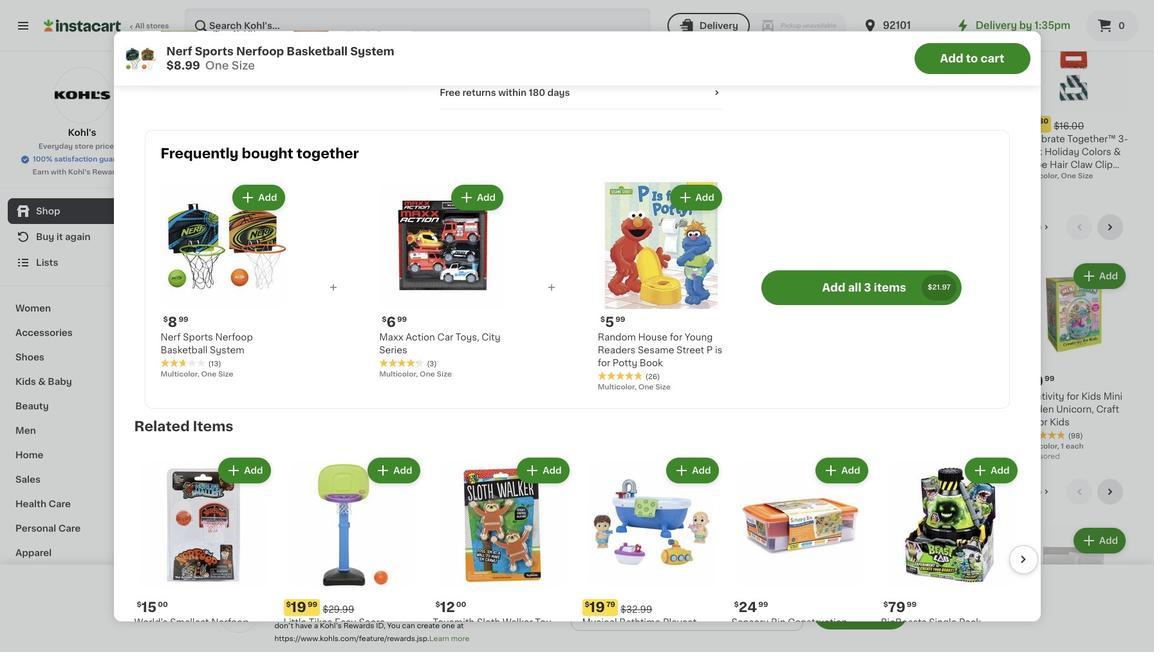 Task type: vqa. For each thing, say whether or not it's contained in the screenshot.
Point related to Retractable
no



Task type: describe. For each thing, give the bounding box(es) containing it.
together™ for holiday
[[1068, 135, 1116, 144]]

12 inside item carousel region
[[440, 601, 455, 615]]

15
[[142, 601, 157, 615]]

system for 49
[[242, 405, 277, 414]]

$19.99 original price: $29.99 element
[[284, 600, 423, 617]]

multicolor inside 'celebrate together™ 3- pack holiday colors & stripe hair claw clip set, multicolor'
[[1041, 173, 1086, 182]]

personal
[[15, 524, 56, 533]]

men link
[[8, 419, 156, 443]]

$ inside $ 49 game crossbow led with target
[[432, 376, 437, 383]]

9 for 9 teleties 3-pack large hair ties, women's, size: one size, multicolor
[[319, 117, 328, 131]]

10 for 10 sonoma goods for life 2pk gold & brown tone hair clip set, women's, size: one size
[[555, 117, 571, 131]]

nerfoop for 6
[[215, 333, 253, 342]]

size inside item carousel region
[[251, 430, 266, 437]]

kids left the toys
[[253, 220, 285, 233]]

more button
[[794, 619, 844, 639]]

(98)
[[1068, 433, 1083, 440]]

kohl's down satisfaction
[[68, 169, 90, 176]]

to inside get free delivery on next 3 orders • add $10.00 to qualify.
[[729, 624, 741, 634]]

delivery for delivery by 1:35pm
[[976, 21, 1017, 30]]

diy
[[311, 405, 327, 414]]

all for general kids toys
[[1005, 223, 1015, 232]]

multicolor, for (98)
[[1021, 443, 1060, 450]]

delivery for delivery
[[700, 21, 738, 30]]

personal care
[[15, 524, 81, 533]]

size, inside 9 teleties 3-pack large hair ties, women's, size: one size, multicolor
[[356, 160, 377, 169]]

99 inside '$ 6 99'
[[397, 317, 407, 324]]

product group containing 4
[[193, 3, 301, 169]]

0 vertical spatial by
[[1020, 21, 1033, 30]]

city
[[482, 333, 501, 342]]

free returns within 180 days
[[440, 89, 570, 98]]

creativity for kids mini garden unicorn, craft kit for kids
[[1021, 392, 1123, 427]]

$4.80 original price: $16.00 element for celebrate together™ 3- pack holiday colors & stripe hair claw clip set, multicolor
[[1021, 116, 1129, 133]]

general
[[193, 220, 250, 233]]

$4.80 original price: $16.00 element for celebrate together™ elf feet headband, red
[[193, 116, 301, 133]]

00 for 12
[[456, 602, 466, 609]]

10 for 10
[[910, 117, 925, 131]]

all for bed
[[1005, 488, 1015, 497]]

sponsored badge image for kit
[[1021, 453, 1060, 461]]

red
[[282, 148, 300, 157]]

vending
[[381, 418, 418, 427]]

product group containing 79
[[881, 456, 1020, 652]]

playset inside the musical bathtime playset
[[784, 405, 818, 414]]

$ 79 99
[[884, 601, 917, 615]]

size, inside white, one size, 3 total options
[[472, 160, 489, 167]]

bought
[[242, 147, 293, 161]]

49
[[437, 375, 456, 388]]

https://www.kohls.com/feature/rewards.jsp.
[[275, 635, 429, 643]]

book
[[640, 359, 663, 368]]

on inside get free delivery on next 3 orders • add $10.00 to qualify.
[[562, 624, 576, 634]]

(40+) for bed
[[1017, 488, 1042, 497]]

rewards down guarantee
[[92, 169, 124, 176]]

books and magazines
[[15, 622, 116, 631]]

options
[[430, 170, 457, 177]]

for up unicorn, on the bottom right of page
[[1067, 392, 1080, 401]]

kohl's up "set"
[[320, 623, 342, 630]]

personal care link
[[8, 516, 156, 541]]

9 for 9
[[437, 117, 446, 131]]

stripe
[[1021, 160, 1048, 169]]

size inside nerf sports nerfoop basketball system $8.99 one size
[[232, 60, 255, 70]]

set, inside 'celebrate together™ 3- pack holiday colors & stripe hair claw clip set, multicolor'
[[1021, 173, 1039, 182]]

pod
[[356, 405, 374, 414]]

one
[[442, 623, 455, 630]]

add to cart
[[940, 53, 1005, 63]]

accessories link
[[8, 321, 156, 345]]

clip inside 'celebrate together™ 3- pack holiday colors & stripe hair claw clip set, multicolor'
[[1095, 160, 1113, 169]]

nerf sports nerfoop basketball system for 6
[[161, 333, 253, 355]]

nerfoop inside nerf sports nerfoop basketball system $8.99 one size
[[236, 46, 284, 56]]

celebrate for pack
[[1021, 135, 1065, 144]]

one right "brown,"
[[575, 173, 590, 180]]

1 your from the left
[[321, 597, 337, 604]]

related items
[[134, 420, 233, 434]]

treatment tracker modal dialog
[[167, 606, 1154, 652]]

rewards up you at the left of page
[[518, 597, 549, 604]]

single
[[929, 619, 957, 628]]

delivery
[[512, 624, 559, 634]]

retro
[[354, 418, 379, 427]]

delivery button
[[668, 13, 750, 39]]

large
[[390, 135, 416, 144]]

continue
[[834, 607, 887, 617]]

1 vertical spatial you
[[387, 623, 400, 630]]

$ inside $ 19 99
[[286, 602, 291, 609]]

logging
[[295, 610, 322, 617]]

prize-
[[329, 405, 356, 414]]

claw
[[1071, 160, 1093, 169]]

product group containing 20
[[666, 261, 774, 439]]

0 vertical spatial kohl's logo image
[[54, 67, 110, 124]]

product group containing 15
[[134, 456, 273, 652]]

https://www.kohls.com/myaccount/dashboard.jsp.
[[344, 610, 523, 617]]

kohl's right digit
[[364, 597, 386, 604]]

orders
[[617, 624, 655, 634]]

$ 8 99 for 49
[[196, 375, 221, 388]]

celebrate for feet
[[193, 135, 238, 144]]

blue
[[395, 431, 415, 440]]

$ inside "$ 19 79"
[[585, 602, 590, 609]]

free
[[440, 89, 460, 98]]

& inside 10 sonoma goods for life 2pk gold & brown tone hair clip set, women's, size: one size
[[591, 148, 598, 157]]

bin inside creativity for kids sensory bin dinosaur dig, craft kit for kids
[[587, 405, 602, 414]]

if
[[525, 610, 530, 617]]

rewards left id.
[[388, 597, 418, 604]]

size: inside 10 sonoma goods for life 2pk gold & brown tone hair clip set, women's, size: one size
[[548, 173, 569, 182]]

sports for 6
[[183, 333, 213, 342]]

3 inside white, one size, 3 total options
[[491, 160, 495, 167]]

one inside nerf sports nerfoop basketball system $8.99 one size
[[205, 60, 229, 70]]

52-
[[311, 418, 326, 427]]

$ 19 79
[[585, 601, 616, 615]]

super
[[729, 392, 756, 401]]

view for bed
[[980, 488, 1002, 497]]

$ inside $ 12 00
[[436, 602, 440, 609]]

sloth
[[477, 619, 500, 628]]

action
[[406, 333, 435, 342]]

official
[[134, 631, 167, 640]]

1 vertical spatial musical
[[582, 619, 617, 628]]

kids down dinosaur
[[623, 418, 643, 427]]

92101 button
[[863, 8, 940, 44]]

0 horizontal spatial &
[[38, 377, 46, 386]]

multicolor, down stripe
[[1021, 173, 1060, 180]]

learn more link
[[429, 635, 470, 643]]

set
[[333, 631, 348, 640]]

product group containing 14
[[784, 3, 892, 182]]

all stores link
[[44, 8, 170, 44]]

with
[[51, 169, 66, 176]]

musical inside the musical bathtime playset
[[784, 392, 819, 401]]

creativity for kids sensory bin dinosaur dig, craft kit for kids button
[[548, 261, 656, 452]]

game
[[430, 392, 457, 401]]

id.
[[420, 597, 429, 604]]

2 $16.00 from the left
[[1054, 122, 1084, 131]]

3- for 9
[[356, 135, 366, 144]]

led
[[507, 392, 524, 401]]

sales
[[15, 475, 41, 484]]

baby
[[48, 377, 72, 386]]

99 inside $ 19 99
[[308, 602, 318, 609]]

craft inside creativity for kids sensory bin dinosaur dig, craft kit for kids
[[568, 418, 591, 427]]

sponsored badge image for craft
[[548, 453, 587, 461]]

multicolor, one size for ★★★★★
[[193, 430, 266, 437]]

for down $24.99 element
[[594, 392, 607, 401]]

for down "readers"
[[598, 359, 611, 368]]

1 horizontal spatial 79
[[888, 601, 906, 615]]

hair inside 10 sonoma goods for life 2pk gold & brown tone hair clip set, women's, size: one size
[[548, 160, 566, 169]]

kohl's up walker
[[494, 597, 516, 604]]

$9.99 element
[[903, 374, 1010, 390]]

bed
[[193, 485, 222, 499]]

(3)
[[427, 361, 437, 368]]

view all (40+) for general kids toys
[[980, 223, 1042, 232]]

women's, inside 10 sonoma goods for life 2pk gold & brown tone hair clip set, women's, size: one size
[[609, 160, 653, 169]]

assorted
[[881, 631, 922, 640]]

instacart logo image
[[44, 18, 121, 33]]

bin inside sensory bin construction zone playset
[[771, 619, 786, 628]]

headband,
[[230, 148, 279, 157]]

natural,
[[666, 173, 695, 180]]

size inside 10 sonoma goods for life 2pk gold & brown tone hair clip set, women's, size: one size
[[593, 173, 611, 182]]

6
[[387, 316, 396, 329]]

view all (40+) button for general kids toys
[[975, 214, 1057, 240]]

view all (40+) for bed
[[980, 488, 1042, 497]]

2 your from the left
[[477, 597, 493, 604]]

hair inside 'celebrate together™ 3- pack holiday colors & stripe hair claw clip set, multicolor'
[[1050, 160, 1069, 169]]

kit inside creativity for kids sensory bin dinosaur dig, craft kit for kids
[[593, 418, 606, 427]]

99 inside 10 99
[[1045, 376, 1055, 383]]

0 horizontal spatial can
[[402, 623, 415, 630]]

learn more
[[429, 635, 470, 643]]

satisfaction
[[54, 156, 97, 163]]

2 horizontal spatial 3
[[864, 283, 872, 293]]

service type group
[[668, 13, 847, 39]]

multicolor, one size for (3)
[[379, 371, 452, 378]]

nerfoop for 49
[[248, 392, 285, 401]]

add inside button
[[940, 53, 964, 63]]

apparel link
[[8, 541, 156, 565]]

women's, inside 9 teleties 3-pack large hair ties, women's, size: one size, multicolor
[[355, 148, 399, 157]]

180
[[529, 89, 545, 98]]

nerf inside nerf sports nerfoop basketball system $8.99 one size
[[166, 46, 192, 56]]

14
[[792, 117, 807, 131]]

$ inside $ 79 99
[[884, 602, 888, 609]]

8 for 6
[[168, 316, 177, 329]]

home link
[[8, 443, 156, 467]]

on inside please enter your 11 digit kohl's rewards id. you can find your kohl's rewards id by logging on to https://www.kohls.com/myaccount/dashboard.jsp. if you don't have a kohl's rewards id, you can create one at https://www.kohls.com/feature/rewards.jsp.
[[324, 610, 333, 617]]

kit,
[[378, 431, 393, 440]]

100%
[[33, 156, 52, 163]]

multicolor, one size down holiday
[[1021, 173, 1094, 180]]

kohl's rewards
[[275, 582, 347, 591]]

pack for celebrate
[[1021, 148, 1043, 157]]

92101
[[883, 21, 911, 30]]

one down (3)
[[420, 371, 435, 378]]

10 button
[[903, 3, 1010, 182]]

one inside item carousel region
[[234, 430, 249, 437]]

one inside white, one size, 3 total options
[[455, 160, 470, 167]]

celebrate together™ 3- pack holiday colors & stripe hair claw clip set, multicolor
[[1021, 135, 1129, 182]]

together
[[297, 147, 359, 161]]

maxx
[[379, 333, 403, 342]]

white, one size, 3 total options
[[430, 160, 514, 177]]

4
[[200, 117, 210, 131]]

p
[[707, 346, 713, 355]]

(40+) for general kids toys
[[1017, 223, 1042, 232]]

earn
[[33, 169, 49, 176]]

each
[[1066, 443, 1084, 450]]

world's
[[134, 619, 168, 628]]

$24.99 element
[[548, 374, 656, 390]]

100% satisfaction guarantee button
[[20, 152, 144, 165]]

pack for 9
[[366, 135, 388, 144]]

ties,
[[332, 148, 353, 157]]

$ inside $ 5 99
[[601, 317, 605, 324]]

sports inside nerf sports nerfoop basketball system $8.99 one size
[[195, 46, 234, 56]]

for
[[620, 135, 635, 144]]

1 vertical spatial playset
[[663, 619, 697, 628]]

1 horizontal spatial 12
[[673, 117, 688, 131]]

2 cube from the left
[[986, 392, 1010, 401]]

1 vertical spatial all
[[848, 283, 862, 293]]

0 button
[[1086, 10, 1139, 41]]



Task type: locate. For each thing, give the bounding box(es) containing it.
kids up unicorn, on the bottom right of page
[[1082, 392, 1102, 401]]

1 view all (40+) button from the top
[[975, 214, 1057, 240]]

2 multicolor from the left
[[1041, 173, 1086, 182]]

together™ up bought
[[240, 135, 289, 144]]

craft down mini
[[1097, 405, 1120, 414]]

together™ inside celebrate together™ elf feet headband, red red, one size
[[240, 135, 289, 144]]

one right white,
[[455, 160, 470, 167]]

1 kit from the left
[[593, 418, 606, 427]]

1 $16.00 from the left
[[226, 122, 257, 131]]

car
[[437, 333, 453, 342]]

one down (26)
[[639, 384, 654, 391]]

item carousel region containing 15
[[116, 451, 1038, 652]]

nerfoop inside world's smallest nerfoop official
[[211, 619, 249, 628]]

creativity for bin
[[548, 392, 592, 401]]

size: down 2pk on the left top
[[548, 173, 569, 182]]

delivery by 1:35pm
[[976, 21, 1071, 30]]

size inside celebrate together™ elf feet headband, red red, one size
[[229, 160, 244, 167]]

shoes link
[[8, 345, 156, 370]]

1 horizontal spatial cube
[[986, 392, 1010, 401]]

hair down holiday
[[1050, 160, 1069, 169]]

playset inside sensory bin construction zone playset
[[757, 631, 791, 640]]

score
[[359, 619, 385, 628]]

0 horizontal spatial delivery
[[700, 21, 738, 30]]

sponsored badge image
[[548, 453, 587, 461], [1021, 453, 1060, 461]]

1 vertical spatial size:
[[548, 173, 569, 182]]

1 vertical spatial 8
[[200, 375, 210, 388]]

tone
[[631, 148, 653, 157]]

items
[[874, 283, 907, 293]]

00 inside $ 15 00
[[158, 602, 168, 609]]

$ 49 game crossbow led with target
[[430, 375, 524, 414]]

00 inside $ 12 00
[[456, 602, 466, 609]]

$4.80 original price: $16.00 element containing 4
[[193, 116, 301, 133]]

one inside 10 sonoma goods for life 2pk gold & brown tone hair clip set, women's, size: one size
[[571, 173, 590, 182]]

your left 11
[[321, 597, 337, 604]]

item carousel region containing general kids toys
[[193, 214, 1129, 469]]

multicolor, one size
[[1021, 173, 1094, 180], [161, 371, 233, 378], [379, 371, 452, 378], [598, 384, 671, 391], [193, 430, 266, 437]]

3- inside 9 teleties 3-pack large hair ties, women's, size: one size, multicolor
[[356, 135, 366, 144]]

one down (13)
[[201, 371, 217, 378]]

qualify.
[[743, 624, 784, 634]]

women's, down large on the top of page
[[355, 148, 399, 157]]

multicolor, left 1
[[1021, 443, 1060, 450]]

2 kit from the left
[[1021, 418, 1033, 427]]

0 horizontal spatial set,
[[589, 160, 606, 169]]

0 vertical spatial 3
[[491, 160, 495, 167]]

1 vertical spatial on
[[562, 624, 576, 634]]

1 horizontal spatial your
[[477, 597, 493, 604]]

can left create on the left of the page
[[402, 623, 415, 630]]

books
[[15, 622, 44, 631]]

& right colors
[[1114, 148, 1121, 157]]

kohl's logo image up kohl's
[[54, 67, 110, 124]]

cube right toy,
[[986, 392, 1010, 401]]

1 horizontal spatial bin
[[771, 619, 786, 628]]

80
[[1039, 118, 1049, 125]]

creativity up garden
[[1021, 392, 1065, 401]]

12 up toysmith
[[440, 601, 455, 615]]

0 vertical spatial sensory
[[548, 405, 585, 414]]

1 vertical spatial nerf sports nerfoop basketball system
[[193, 392, 285, 414]]

hair down teleties
[[311, 148, 330, 157]]

frequently
[[161, 147, 239, 161]]

1 horizontal spatial 8
[[200, 375, 210, 388]]

2 horizontal spatial hair
[[1050, 160, 1069, 169]]

to down the 24
[[729, 624, 741, 634]]

$
[[163, 317, 168, 324], [382, 317, 387, 324], [601, 317, 605, 324], [196, 376, 200, 383], [432, 376, 437, 383], [669, 376, 673, 383], [137, 602, 142, 609], [286, 602, 291, 609], [436, 602, 440, 609], [585, 602, 590, 609], [734, 602, 739, 609], [884, 602, 888, 609], [314, 641, 319, 648], [432, 641, 437, 648]]

1 vertical spatial bin
[[771, 619, 786, 628]]

craft right dig,
[[568, 418, 591, 427]]

2 sponsored badge image from the left
[[1021, 453, 1060, 461]]

79 up "biobeasts"
[[888, 601, 906, 615]]

nerfoop for 12
[[211, 619, 249, 628]]

1 horizontal spatial craft
[[1097, 405, 1120, 414]]

0 vertical spatial size:
[[311, 160, 333, 169]]

earn with kohl's rewards
[[33, 169, 124, 176]]

$21.97
[[928, 284, 951, 291]]

0 horizontal spatial to
[[334, 610, 342, 617]]

random
[[598, 333, 636, 342]]

creativity
[[548, 392, 592, 401], [1021, 392, 1065, 401]]

0 horizontal spatial size:
[[311, 160, 333, 169]]

1 00 from the left
[[158, 602, 168, 609]]

1 creativity from the left
[[548, 392, 592, 401]]

2 $4.80 original price: $16.00 element from the left
[[1021, 116, 1129, 133]]

3 inside get free delivery on next 3 orders • add $10.00 to qualify.
[[607, 624, 615, 634]]

1 sponsored badge image from the left
[[548, 453, 587, 461]]

basketball inside nerf sports nerfoop basketball system $8.99 one size
[[287, 46, 348, 56]]

multicolor, one size down (26)
[[598, 384, 671, 391]]

1 together™ from the left
[[240, 135, 289, 144]]

your right find
[[477, 597, 493, 604]]

0 vertical spatial musical bathtime playset
[[784, 392, 863, 414]]

nerf sports nerfoop basketball system for 49
[[193, 392, 285, 414]]

$ inside $ 15 00
[[137, 602, 142, 609]]

19 inside $19.79 original price: $32.99 element
[[590, 601, 605, 615]]

1 3- from the left
[[356, 135, 366, 144]]

(40+) down stripe
[[1017, 223, 1042, 232]]

1 19 from the left
[[291, 601, 306, 615]]

kohl's up please
[[275, 582, 304, 591]]

multicolor, up dinosaur
[[598, 384, 637, 391]]

None search field
[[184, 8, 651, 44]]

sensory inside sensory bin construction zone playset
[[732, 619, 769, 628]]

0 vertical spatial to
[[966, 53, 978, 63]]

1 horizontal spatial &
[[591, 148, 598, 157]]

99 inside $ 79 99
[[907, 602, 917, 609]]

2 together™ from the left
[[1068, 135, 1116, 144]]

$ 6 99
[[382, 316, 407, 329]]

view for general kids toys
[[980, 223, 1002, 232]]

1 vertical spatial 3
[[864, 283, 872, 293]]

$ 19 99
[[286, 601, 318, 615]]

$ inside $ 24 99
[[734, 602, 739, 609]]

$4.80 original price: $16.00 element containing $16.00
[[1021, 116, 1129, 133]]

1 vertical spatial to
[[334, 610, 342, 617]]

0 horizontal spatial hair
[[311, 148, 330, 157]]

multicolor, one size down (3)
[[379, 371, 452, 378]]

sensory
[[548, 405, 585, 414], [732, 619, 769, 628]]

multicolor inside 9 teleties 3-pack large hair ties, women's, size: one size, multicolor
[[311, 173, 357, 182]]

1 horizontal spatial musical
[[784, 392, 819, 401]]

basketball
[[287, 46, 348, 56], [161, 346, 208, 355], [193, 405, 240, 414], [284, 631, 331, 640]]

kids down unicorn, on the bottom right of page
[[1050, 418, 1070, 427]]

discovery
[[311, 392, 357, 401]]

0 vertical spatial pack
[[366, 135, 388, 144]]

frequently bought together
[[161, 147, 359, 161]]

size: inside 9 teleties 3-pack large hair ties, women's, size: one size, multicolor
[[311, 160, 333, 169]]

dinosaur
[[604, 405, 645, 414]]

10 inside 10 sonoma goods for life 2pk gold & brown tone hair clip set, women's, size: one size
[[555, 117, 571, 131]]

to inside button
[[966, 53, 978, 63]]

1 vertical spatial nerf
[[161, 333, 181, 342]]

item carousel region
[[193, 214, 1129, 469], [116, 451, 1038, 652], [193, 479, 1129, 652]]

by right id
[[284, 610, 293, 617]]

0 horizontal spatial multicolor
[[311, 173, 357, 182]]

2 view all (40+) from the top
[[980, 488, 1042, 497]]

0 vertical spatial nerf sports nerfoop basketball system
[[161, 333, 253, 355]]

$ 20 cash cannon super gun money launcher
[[666, 375, 763, 414]]

$16.00 right the '80'
[[1054, 122, 1084, 131]]

can
[[446, 597, 459, 604], [402, 623, 415, 630]]

1 vertical spatial $ 8 99
[[196, 375, 221, 388]]

clip down colors
[[1095, 160, 1113, 169]]

to left cart
[[966, 53, 978, 63]]

creativity for kids sensory bin dinosaur dig, craft kit for kids
[[548, 392, 645, 427]]

product group containing 6
[[379, 183, 506, 380]]

musical bathtime playset button
[[784, 261, 892, 426]]

2 vertical spatial nerf
[[193, 392, 213, 401]]

natural, one size
[[666, 173, 729, 180]]

multicolor, up related items
[[161, 371, 199, 378]]

pack inside 'biobeasts single pack - assorted'
[[959, 619, 981, 628]]

0 horizontal spatial clip
[[569, 160, 586, 169]]

multicolor down claw
[[1041, 173, 1086, 182]]

playset right • at the bottom of the page
[[663, 619, 697, 628]]

0 horizontal spatial bathtime
[[620, 619, 661, 628]]

0 vertical spatial can
[[446, 597, 459, 604]]

1 view all (40+) from the top
[[980, 223, 1042, 232]]

1 horizontal spatial sponsored badge image
[[1021, 453, 1060, 461]]

0 vertical spatial all
[[1005, 223, 1015, 232]]

0 vertical spatial (40+)
[[1017, 223, 1042, 232]]

1 9 from the left
[[319, 117, 328, 131]]

sponsored badge image down dig,
[[548, 453, 587, 461]]

bathtime
[[821, 392, 863, 401], [620, 619, 661, 628]]

celebrate inside celebrate together™ elf feet headband, red red, one size
[[193, 135, 238, 144]]

1 $4.80 original price: $16.00 element from the left
[[193, 116, 301, 133]]

creativity inside creativity for kids sensory bin dinosaur dig, craft kit for kids
[[548, 392, 592, 401]]

hair inside 9 teleties 3-pack large hair ties, women's, size: one size, multicolor
[[311, 148, 330, 157]]

clip
[[569, 160, 586, 169], [1095, 160, 1113, 169]]

1 horizontal spatial to
[[729, 624, 741, 634]]

1 vertical spatial bathtime
[[620, 619, 661, 628]]

size
[[232, 60, 255, 70], [229, 160, 244, 167], [592, 173, 607, 180], [714, 173, 729, 180], [1078, 173, 1094, 180], [593, 173, 611, 182], [218, 371, 233, 378], [437, 371, 452, 378], [656, 384, 671, 391], [251, 430, 266, 437]]

pack up stripe
[[1021, 148, 1043, 157]]

1 horizontal spatial hair
[[548, 160, 566, 169]]

kit
[[593, 418, 606, 427], [1021, 418, 1033, 427]]

2 3- from the left
[[1119, 135, 1129, 144]]

0 vertical spatial 12
[[673, 117, 688, 131]]

nerf sports nerfoop basketball system $8.99 one size
[[166, 46, 394, 70]]

can left find
[[446, 597, 459, 604]]

1 view from the top
[[980, 223, 1002, 232]]

free
[[486, 624, 510, 634]]

& inside 'celebrate together™ 3- pack holiday colors & stripe hair claw clip set, multicolor'
[[1114, 148, 1121, 157]]

79 inside "$ 19 79"
[[606, 602, 616, 609]]

2 vertical spatial system
[[242, 405, 277, 414]]

9 teleties 3-pack large hair ties, women's, size: one size, multicolor
[[311, 117, 416, 182]]

0 vertical spatial bathtime
[[821, 392, 863, 401]]

you
[[532, 610, 545, 617]]

19 for $ 19 79
[[590, 601, 605, 615]]

for down garden
[[1035, 418, 1048, 427]]

create
[[417, 623, 440, 630]]

rewards up 11
[[306, 582, 347, 591]]

19 for $ 19 99
[[291, 601, 306, 615]]

1 horizontal spatial pack
[[959, 619, 981, 628]]

kids
[[253, 220, 285, 233], [15, 377, 36, 386], [609, 392, 629, 401], [1082, 392, 1102, 401], [623, 418, 643, 427], [1050, 418, 1070, 427]]

1 vertical spatial set,
[[1021, 173, 1039, 182]]

1 horizontal spatial on
[[562, 624, 576, 634]]

0 horizontal spatial 8
[[168, 316, 177, 329]]

0 horizontal spatial $16.00
[[226, 122, 257, 131]]

one down feet
[[212, 160, 227, 167]]

one inside 9 teleties 3-pack large hair ties, women's, size: one size, multicolor
[[335, 160, 354, 169]]

to inside please enter your 11 digit kohl's rewards id. you can find your kohl's rewards id by logging on to https://www.kohls.com/myaccount/dashboard.jsp. if you don't have a kohl's rewards id, you can create one at https://www.kohls.com/feature/rewards.jsp.
[[334, 610, 342, 617]]

1 horizontal spatial kohl's logo image
[[218, 592, 259, 633]]

sonoma
[[548, 135, 585, 144]]

biobeasts
[[881, 619, 927, 628]]

nerf sports nerfoop basketball system inside item carousel region
[[193, 392, 285, 414]]

8 inside item carousel region
[[200, 375, 210, 388]]

discovery mindblown diy prize-pod robot 52-piece retro vending machine build kit, blue
[[311, 392, 418, 440]]

creativity up dig,
[[548, 392, 592, 401]]

2 9 from the left
[[437, 117, 446, 131]]

care for health care
[[49, 500, 71, 509]]

19 up little
[[291, 601, 306, 615]]

more
[[451, 635, 470, 643]]

on
[[324, 610, 333, 617], [562, 624, 576, 634]]

a
[[314, 623, 318, 630]]

1 horizontal spatial clip
[[1095, 160, 1113, 169]]

don't
[[275, 623, 294, 630]]

view all (40+) button for bed
[[975, 479, 1057, 505]]

$34.99 element
[[311, 374, 419, 390]]

set, down stripe
[[1021, 173, 1039, 182]]

sports for 49
[[216, 392, 246, 401]]

0 horizontal spatial 9
[[319, 117, 328, 131]]

little tikes easy score basketball set
[[284, 619, 385, 640]]

0 horizontal spatial creativity
[[548, 392, 592, 401]]

product group containing 49
[[430, 261, 538, 426]]

nerf sports nerfoop basketball system up (13)
[[161, 333, 253, 355]]

0 horizontal spatial 19
[[291, 601, 306, 615]]

pack left large on the top of page
[[366, 135, 388, 144]]

0 horizontal spatial kohl's logo image
[[54, 67, 110, 124]]

kids up dinosaur
[[609, 392, 629, 401]]

1 horizontal spatial can
[[446, 597, 459, 604]]

1 horizontal spatial 00
[[456, 602, 466, 609]]

1 multicolor from the left
[[311, 173, 357, 182]]

clip up brown, one size
[[569, 160, 586, 169]]

add inside get free delivery on next 3 orders • add $10.00 to qualify.
[[664, 624, 686, 634]]

0 vertical spatial view all (40+)
[[980, 223, 1042, 232]]

sponsored badge image down multicolor, 1 each
[[1021, 453, 1060, 461]]

Kohl's Rewards ID text field
[[571, 595, 803, 630]]

system for 6
[[210, 346, 244, 355]]

2 (40+) from the top
[[1017, 488, 1042, 497]]

99 inside $ 5 99
[[616, 317, 625, 324]]

returns
[[463, 89, 496, 98]]

one right items
[[234, 430, 249, 437]]

$19.79 original price: $32.99 element
[[582, 600, 721, 617]]

together™ for headband,
[[240, 135, 289, 144]]

multicolor, one size for (26)
[[598, 384, 671, 391]]

2 celebrate from the left
[[1021, 135, 1065, 144]]

$4.80 original price: $16.00 element up holiday
[[1021, 116, 1129, 133]]

all stores
[[135, 23, 169, 30]]

with
[[430, 405, 450, 414]]

nerf sports nerfoop basketball system up items
[[193, 392, 285, 414]]

beauty
[[15, 402, 49, 411]]

$ 8 99 for 6
[[163, 316, 188, 329]]

1 horizontal spatial multicolor
[[1041, 173, 1086, 182]]

nerfoop
[[236, 46, 284, 56], [215, 333, 253, 342], [248, 392, 285, 401], [211, 619, 249, 628]]

9 inside 9 teleties 3-pack large hair ties, women's, size: one size, multicolor
[[319, 117, 328, 131]]

world's smallest nerfoop official
[[134, 619, 249, 640]]

1 horizontal spatial $16.00
[[1054, 122, 1084, 131]]

brown,
[[548, 173, 573, 180]]

1 vertical spatial sensory
[[732, 619, 769, 628]]

1 clip from the left
[[569, 160, 586, 169]]

$29.99
[[323, 606, 354, 615]]

celebrate up feet
[[193, 135, 238, 144]]

0 horizontal spatial kit
[[593, 418, 606, 427]]

care for personal care
[[58, 524, 81, 533]]

2 view all (40+) button from the top
[[975, 479, 1057, 505]]

$ 8 99
[[163, 316, 188, 329], [196, 375, 221, 388]]

$10.00
[[689, 624, 726, 634]]

multicolor, for ★★★★★
[[193, 430, 232, 437]]

$10.49 original price: $15.99 element
[[193, 639, 301, 652]]

0 vertical spatial bin
[[587, 405, 602, 414]]

& left baby
[[38, 377, 46, 386]]

celebrate inside 'celebrate together™ 3- pack holiday colors & stripe hair claw clip set, multicolor'
[[1021, 135, 1065, 144]]

0 horizontal spatial together™
[[240, 135, 289, 144]]

1 horizontal spatial musical bathtime playset
[[784, 392, 863, 414]]

system inside nerf sports nerfoop basketball system $8.99 one size
[[350, 46, 394, 56]]

cannon
[[692, 392, 727, 401]]

to
[[966, 53, 978, 63], [334, 610, 342, 617], [729, 624, 741, 634]]

pack inside 9 teleties 3-pack large hair ties, women's, size: one size, multicolor
[[366, 135, 388, 144]]

(40+)
[[1017, 223, 1042, 232], [1017, 488, 1042, 497]]

nerf for 49
[[193, 392, 213, 401]]

2 horizontal spatial pack
[[1021, 148, 1043, 157]]

9 down free
[[437, 117, 446, 131]]

19
[[291, 601, 306, 615], [590, 601, 605, 615]]

product group containing 24
[[732, 456, 871, 652]]

0 horizontal spatial bin
[[587, 405, 602, 414]]

together™ inside 'celebrate together™ 3- pack holiday colors & stripe hair claw clip set, multicolor'
[[1068, 135, 1116, 144]]

-
[[984, 619, 988, 628]]

$ inside '$ 6 99'
[[382, 317, 387, 324]]

kit inside creativity for kids mini garden unicorn, craft kit for kids
[[1021, 418, 1033, 427]]

1 horizontal spatial together™
[[1068, 135, 1116, 144]]

1 vertical spatial system
[[210, 346, 244, 355]]

1 celebrate from the left
[[193, 135, 238, 144]]

care down health care link
[[58, 524, 81, 533]]

for down dinosaur
[[608, 418, 621, 427]]

$ 8 99 inside item carousel region
[[196, 375, 221, 388]]

sesame
[[638, 346, 674, 355]]

2 view from the top
[[980, 488, 1002, 497]]

1 vertical spatial 12
[[440, 601, 455, 615]]

care up 'personal care'
[[49, 500, 71, 509]]

3 left items on the top of page
[[864, 283, 872, 293]]

basketball inside "little tikes easy score basketball set"
[[284, 631, 331, 640]]

2 horizontal spatial to
[[966, 53, 978, 63]]

(40+) down multicolor, 1 each
[[1017, 488, 1042, 497]]

1 horizontal spatial you
[[431, 597, 444, 604]]

1 (40+) from the top
[[1017, 223, 1042, 232]]

nerf for 6
[[161, 333, 181, 342]]

stores
[[146, 23, 169, 30]]

1 vertical spatial (40+)
[[1017, 488, 1042, 497]]

set, down brown
[[589, 160, 606, 169]]

kohl's logo image
[[54, 67, 110, 124], [218, 592, 259, 633]]

women's, down tone
[[609, 160, 653, 169]]

you right id,
[[387, 623, 400, 630]]

hair up "brown,"
[[548, 160, 566, 169]]

cube up (28)
[[938, 392, 962, 401]]

1 vertical spatial view all (40+) button
[[975, 479, 1057, 505]]

little
[[284, 619, 307, 628]]

celebrate down the '80'
[[1021, 135, 1065, 144]]

related
[[134, 420, 190, 434]]

multicolor, for (13)
[[161, 371, 199, 378]]

0 horizontal spatial 3-
[[356, 135, 366, 144]]

3 right next
[[607, 624, 615, 634]]

1 vertical spatial sports
[[183, 333, 213, 342]]

2 clip from the left
[[1095, 160, 1113, 169]]

product group containing rubik's cube toy, cube
[[903, 261, 1010, 426]]

3- for celebrate
[[1119, 135, 1129, 144]]

craft inside creativity for kids mini garden unicorn, craft kit for kids
[[1097, 405, 1120, 414]]

product group
[[193, 3, 301, 169], [311, 3, 419, 182], [430, 3, 538, 179], [548, 3, 656, 182], [666, 3, 774, 182], [784, 3, 892, 182], [903, 3, 1010, 182], [1021, 3, 1129, 182], [161, 183, 287, 380], [379, 183, 506, 380], [598, 183, 725, 393], [193, 261, 301, 439], [311, 261, 419, 440], [430, 261, 538, 426], [548, 261, 656, 464], [666, 261, 774, 439], [784, 261, 892, 426], [903, 261, 1010, 426], [1021, 261, 1129, 464], [134, 456, 273, 652], [284, 456, 423, 652], [433, 456, 572, 640], [582, 456, 721, 640], [732, 456, 871, 652], [881, 456, 1020, 652], [193, 526, 301, 652], [430, 526, 538, 652], [548, 526, 656, 652], [666, 526, 774, 652], [784, 526, 892, 652], [903, 526, 1010, 652], [1021, 526, 1129, 652]]

pack inside 'celebrate together™ 3- pack holiday colors & stripe hair claw clip set, multicolor'
[[1021, 148, 1043, 157]]

0 horizontal spatial craft
[[568, 418, 591, 427]]

10 inside button
[[910, 117, 925, 131]]

creativity inside creativity for kids mini garden unicorn, craft kit for kids
[[1021, 392, 1065, 401]]

12 up natural,
[[673, 117, 688, 131]]

mindblown
[[359, 392, 409, 401]]

0 vertical spatial 8
[[168, 316, 177, 329]]

multicolor, right "related"
[[193, 430, 232, 437]]

19 inside $19.99 original price: $29.99 element
[[291, 601, 306, 615]]

you right id.
[[431, 597, 444, 604]]

multicolor, for (26)
[[598, 384, 637, 391]]

to up easy
[[334, 610, 342, 617]]

creativity for garden
[[1021, 392, 1065, 401]]

bathtime inside the musical bathtime playset
[[821, 392, 863, 401]]

$8.99
[[166, 60, 200, 70]]

0 vertical spatial nerf
[[166, 46, 192, 56]]

one down the gold
[[571, 173, 590, 182]]

days
[[548, 89, 570, 98]]

playset right zone
[[757, 631, 791, 640]]

2 vertical spatial to
[[729, 624, 741, 634]]

8 for 49
[[200, 375, 210, 388]]

brown
[[600, 148, 629, 157]]

2 vertical spatial pack
[[959, 619, 981, 628]]

0 horizontal spatial $4.80 original price: $16.00 element
[[193, 116, 301, 133]]

one inside celebrate together™ elf feet headband, red red, one size
[[212, 160, 227, 167]]

set, inside 10 sonoma goods for life 2pk gold & brown tone hair clip set, women's, size: one size
[[589, 160, 606, 169]]

rubik's cube toy, cube
[[903, 392, 1010, 401]]

health
[[15, 500, 46, 509]]

product group containing 5
[[598, 183, 725, 393]]

system inside item carousel region
[[242, 405, 277, 414]]

1 horizontal spatial sensory
[[732, 619, 769, 628]]

$4.80 original price: $16.00 element up celebrate together™ elf feet headband, red red, one size
[[193, 116, 301, 133]]

3- inside 'celebrate together™ 3- pack holiday colors & stripe hair claw clip set, multicolor'
[[1119, 135, 1129, 144]]

2 19 from the left
[[590, 601, 605, 615]]

gold
[[567, 148, 589, 157]]

00 up toysmith
[[456, 602, 466, 609]]

3 left total
[[491, 160, 495, 167]]

$4.80 original price: $16.00 element
[[193, 116, 301, 133], [1021, 116, 1129, 133]]

rewards up "https://www.kohls.com/feature/rewards.jsp."
[[344, 623, 374, 630]]

for up street
[[670, 333, 683, 342]]

1 horizontal spatial 9
[[437, 117, 446, 131]]

$ inside $ 20 cash cannon super gun money launcher
[[669, 376, 673, 383]]

1 vertical spatial by
[[284, 610, 293, 617]]

kids down shoes
[[15, 377, 36, 386]]

on left next
[[562, 624, 576, 634]]

10 inside item carousel region
[[1028, 375, 1044, 388]]

item carousel region containing bed
[[193, 479, 1129, 652]]

and
[[47, 622, 64, 631]]

sports up $8.99
[[195, 46, 234, 56]]

delivery by 1:35pm link
[[955, 18, 1071, 33]]

health care
[[15, 500, 71, 509]]

2 00 from the left
[[456, 602, 466, 609]]

target
[[453, 405, 481, 414]]

one down claw
[[1061, 173, 1077, 180]]

0 horizontal spatial 3
[[491, 160, 495, 167]]

2 creativity from the left
[[1021, 392, 1065, 401]]

rubik's
[[903, 392, 936, 401]]

one right natural,
[[697, 173, 712, 180]]

1 horizontal spatial size:
[[548, 173, 569, 182]]

2 horizontal spatial 10
[[1028, 375, 1044, 388]]

& down goods
[[591, 148, 598, 157]]

1 cube from the left
[[938, 392, 962, 401]]

red,
[[193, 160, 210, 167]]

2 vertical spatial all
[[1005, 488, 1015, 497]]

white,
[[430, 160, 453, 167]]

multicolor, one size for (13)
[[161, 371, 233, 378]]

sports up items
[[216, 392, 246, 401]]

musical right super on the right
[[784, 392, 819, 401]]

multicolor, for (3)
[[379, 371, 418, 378]]

0 horizontal spatial pack
[[366, 135, 388, 144]]

toysmith sloth walker toy
[[433, 619, 552, 628]]

9 up teleties
[[319, 117, 328, 131]]

1 vertical spatial musical bathtime playset
[[582, 619, 697, 628]]

sensory inside creativity for kids sensory bin dinosaur dig, craft kit for kids
[[548, 405, 585, 414]]

on up tikes
[[324, 610, 333, 617]]

multicolor, down series
[[379, 371, 418, 378]]

guarantee
[[99, 156, 136, 163]]

kit down dinosaur
[[593, 418, 606, 427]]

zone
[[732, 631, 755, 640]]

10 for 10 99
[[1028, 375, 1044, 388]]

multicolor, one size down (13)
[[161, 371, 233, 378]]

0 vertical spatial musical
[[784, 392, 819, 401]]

clip inside 10 sonoma goods for life 2pk gold & brown tone hair clip set, women's, size: one size
[[569, 160, 586, 169]]

unicorn,
[[1057, 405, 1094, 414]]

delivery inside button
[[700, 21, 738, 30]]

99 inside $ 24 99
[[759, 602, 768, 609]]

00 for 15
[[158, 602, 168, 609]]

00
[[158, 602, 168, 609], [456, 602, 466, 609]]

one right $8.99
[[205, 60, 229, 70]]

$16.00 inside product group
[[226, 122, 257, 131]]

0 horizontal spatial women's,
[[355, 148, 399, 157]]

musical bathtime playset inside the "musical bathtime playset" button
[[784, 392, 863, 414]]

cube
[[938, 392, 962, 401], [986, 392, 1010, 401]]

by inside please enter your 11 digit kohl's rewards id. you can find your kohl's rewards id by logging on to https://www.kohls.com/myaccount/dashboard.jsp. if you don't have a kohl's rewards id, you can create one at https://www.kohls.com/feature/rewards.jsp.
[[284, 610, 293, 617]]

1 horizontal spatial creativity
[[1021, 392, 1065, 401]]

0 vertical spatial women's,
[[355, 148, 399, 157]]

everyday store prices link
[[38, 142, 126, 152]]

multicolor, one size inside item carousel region
[[193, 430, 266, 437]]

0 horizontal spatial 79
[[606, 602, 616, 609]]



